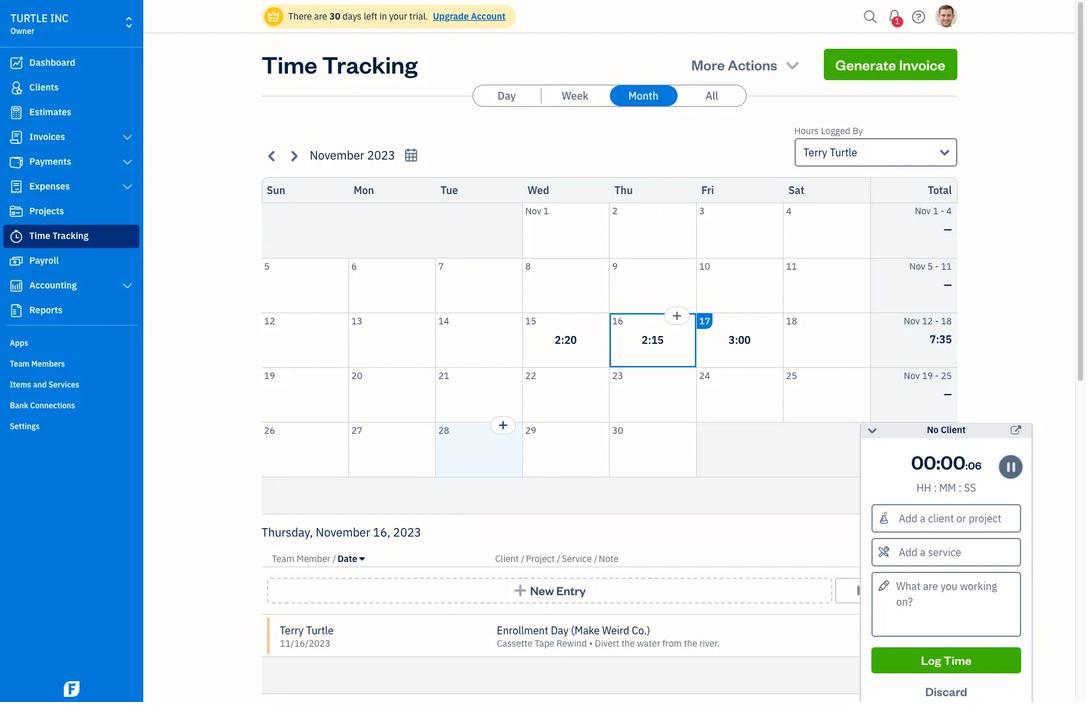 Task type: locate. For each thing, give the bounding box(es) containing it.
status link
[[921, 553, 947, 565]]

1 horizontal spatial 5
[[928, 260, 933, 272]]

1 horizontal spatial 26
[[922, 424, 933, 436]]

time right timer icon
[[29, 230, 50, 242]]

1 horizontal spatial 12
[[922, 315, 933, 327]]

27 button
[[349, 422, 435, 477]]

19
[[264, 370, 275, 381], [922, 370, 933, 381]]

— inside the nov 5 - 11 —
[[944, 278, 952, 291]]

0 horizontal spatial time tracking
[[29, 230, 89, 242]]

- for nov 19 - 25 —
[[935, 370, 939, 381]]

26 up the '00 : 00 : 06' at the bottom right of page
[[922, 424, 933, 436]]

1 — from the top
[[944, 223, 952, 236]]

Add a client or project text field
[[873, 506, 1020, 532]]

2 — from the top
[[944, 278, 952, 291]]

2:15 down the 9 button
[[642, 334, 664, 347]]

5 / from the left
[[916, 553, 919, 565]]

no client
[[927, 424, 966, 436]]

bank connections
[[10, 401, 75, 410]]

members
[[31, 359, 65, 369]]

12 down the nov 5 - 11 —
[[922, 315, 933, 327]]

30
[[329, 10, 340, 22], [612, 424, 623, 436], [941, 424, 952, 436]]

1 vertical spatial turtle
[[306, 624, 334, 637]]

— inside nov 19 - 25 —
[[944, 387, 952, 400]]

12
[[264, 315, 275, 327], [922, 315, 933, 327]]

4 button
[[784, 203, 870, 258]]

the
[[622, 638, 635, 649], [684, 638, 697, 649]]

choose a date image
[[404, 148, 419, 163]]

0 horizontal spatial 5
[[264, 260, 270, 272]]

— inside nov 26 - 30 —
[[944, 442, 952, 455]]

thursday,
[[262, 525, 313, 540]]

1 vertical spatial team
[[272, 553, 294, 565]]

2 horizontal spatial 1
[[933, 205, 939, 217]]

18
[[786, 315, 797, 327], [941, 315, 952, 327]]

previous month image
[[265, 148, 280, 163]]

1 horizontal spatial team
[[272, 553, 294, 565]]

2 12 from the left
[[922, 315, 933, 327]]

)
[[647, 624, 650, 637]]

chevron large down image
[[122, 182, 134, 192], [122, 281, 134, 291]]

non-
[[895, 638, 915, 650]]

client image
[[8, 81, 24, 94]]

turtle inc owner
[[10, 12, 69, 36]]

team inside team members link
[[10, 359, 29, 369]]

chevron large down image up 'expenses' link
[[122, 157, 134, 167]]

new entry
[[530, 583, 586, 598]]

payment image
[[8, 156, 24, 169]]

cassette
[[497, 638, 533, 649]]

chevron large down image down payroll link
[[122, 281, 134, 291]]

0 horizontal spatial the
[[622, 638, 635, 649]]

time tracking down the projects link
[[29, 230, 89, 242]]

terry inside the terry turtle 11/16/2023
[[280, 624, 304, 637]]

3 — from the top
[[944, 387, 952, 400]]

timer image
[[8, 230, 24, 243]]

month
[[628, 89, 659, 102]]

12 inside button
[[264, 315, 275, 327]]

30 right no
[[941, 424, 952, 436]]

/ left date
[[333, 553, 336, 565]]

2 26 from the left
[[922, 424, 933, 436]]

4 inside nov 1 - 4 —
[[947, 205, 952, 217]]

november up date
[[316, 525, 370, 540]]

nov for nov 12 - 18 7:35
[[904, 315, 920, 327]]

: up ss at the bottom
[[966, 459, 968, 472]]

team down apps
[[10, 359, 29, 369]]

terry for terry turtle 11/16/2023
[[280, 624, 304, 637]]

1 horizontal spatial 18
[[941, 315, 952, 327]]

1 19 from the left
[[264, 370, 275, 381]]

logged
[[821, 125, 851, 137]]

open in new window image
[[1011, 423, 1021, 438]]

and
[[33, 380, 47, 390]]

1 vertical spatial terry
[[280, 624, 304, 637]]

25
[[786, 370, 797, 381], [941, 370, 952, 381]]

9 button
[[610, 258, 696, 312]]

- for nov 1 - 4 —
[[941, 205, 944, 217]]

1 horizontal spatial 4
[[947, 205, 952, 217]]

nov inside the nov 5 - 11 —
[[910, 260, 926, 272]]

25 button
[[784, 368, 870, 422]]

turtle inside dropdown button
[[830, 146, 857, 159]]

add a time entry image
[[498, 417, 508, 433]]

go to help image
[[908, 7, 929, 26]]

00 up hh
[[911, 449, 936, 474]]

— down "no client"
[[944, 442, 952, 455]]

/ left status link
[[916, 553, 919, 565]]

tracking down left
[[322, 49, 418, 79]]

1 horizontal spatial 19
[[922, 370, 933, 381]]

1 the from the left
[[622, 638, 635, 649]]

1 vertical spatial client
[[495, 553, 519, 565]]

0 horizontal spatial 4
[[786, 205, 792, 217]]

2 18 from the left
[[941, 315, 952, 327]]

0 vertical spatial chevron large down image
[[122, 182, 134, 192]]

tape
[[535, 638, 554, 649]]

reports
[[29, 304, 63, 316]]

1 horizontal spatial turtle
[[830, 146, 857, 159]]

inc
[[50, 12, 69, 25]]

- inside nov 1 - 4 —
[[941, 205, 944, 217]]

nov 12 - 18 7:35
[[904, 315, 952, 346]]

team
[[10, 359, 29, 369], [272, 553, 294, 565]]

total right monthly
[[902, 489, 925, 502]]

2 25 from the left
[[941, 370, 952, 381]]

14
[[438, 315, 449, 327]]

0 horizontal spatial 00
[[911, 449, 936, 474]]

terry inside dropdown button
[[804, 146, 828, 159]]

chevron large down image for invoices
[[122, 132, 134, 143]]

0 horizontal spatial day
[[498, 89, 516, 102]]

19 inside button
[[264, 370, 275, 381]]

Add a service text field
[[873, 539, 1020, 565]]

0 vertical spatial day
[[498, 89, 516, 102]]

entry
[[556, 583, 586, 598]]

2 19 from the left
[[922, 370, 933, 381]]

the down co.
[[622, 638, 635, 649]]

- inside nov 19 - 25 —
[[935, 370, 939, 381]]

0 vertical spatial total
[[928, 184, 952, 197]]

main element
[[0, 0, 176, 702]]

7:35 up nov 19 - 25 —
[[930, 333, 952, 346]]

2 horizontal spatial 30
[[941, 424, 952, 436]]

non-billable
[[895, 638, 947, 650]]

12 down 5 button
[[264, 315, 275, 327]]

1 vertical spatial chevron large down image
[[122, 157, 134, 167]]

- inside nov 12 - 18 7:35
[[935, 315, 939, 327]]

— for nov 1 - 4 —
[[944, 223, 952, 236]]

days
[[343, 10, 362, 22]]

1 12 from the left
[[264, 315, 275, 327]]

chevron large down image
[[122, 132, 134, 143], [122, 157, 134, 167]]

1 vertical spatial chevron large down image
[[122, 281, 134, 291]]

1 for nov 1 - 4 —
[[933, 205, 939, 217]]

00 left 06
[[941, 449, 966, 474]]

chevron large down image inside 'expenses' link
[[122, 182, 134, 192]]

18 down 11 button
[[786, 315, 797, 327]]

total up nov 1 - 4 —
[[928, 184, 952, 197]]

0 horizontal spatial turtle
[[306, 624, 334, 637]]

there are 30 days left in your trial. upgrade account
[[288, 10, 506, 22]]

nov 1 - 4 —
[[915, 205, 952, 236]]

generate invoice
[[835, 55, 946, 74]]

expenses link
[[3, 175, 139, 199]]

7:35 up add a client or project text box
[[930, 489, 952, 502]]

— up "no client"
[[944, 387, 952, 400]]

- inside nov 26 - 30 —
[[935, 424, 939, 436]]

1 26 from the left
[[264, 424, 275, 436]]

from
[[663, 638, 682, 649]]

2 chevron large down image from the top
[[122, 281, 134, 291]]

chevron large down image for expenses
[[122, 182, 134, 192]]

upgrade account link
[[430, 10, 506, 22]]

0 vertical spatial turtle
[[830, 146, 857, 159]]

terry turtle 11/16/2023
[[280, 624, 334, 649]]

1 left go to help image
[[895, 16, 900, 26]]

1 vertical spatial tracking
[[52, 230, 89, 242]]

: down log
[[925, 669, 928, 682]]

1 chevron large down image from the top
[[122, 182, 134, 192]]

25 inside nov 19 - 25 —
[[941, 370, 952, 381]]

— inside nov 1 - 4 —
[[944, 223, 952, 236]]

2 5 from the left
[[928, 260, 933, 272]]

0 horizontal spatial 11
[[786, 260, 797, 272]]

1 5 from the left
[[264, 260, 270, 272]]

sat
[[789, 184, 805, 197]]

client right no
[[941, 424, 966, 436]]

nov inside button
[[525, 205, 541, 217]]

1 horizontal spatial 2:15
[[930, 669, 952, 682]]

18 button
[[784, 313, 870, 367]]

invoice image
[[8, 131, 24, 144]]

search image
[[860, 7, 881, 26]]

left
[[364, 10, 377, 22]]

1 horizontal spatial 25
[[941, 370, 952, 381]]

4 inside 4 button
[[786, 205, 792, 217]]

wed
[[528, 184, 549, 197]]

reports link
[[3, 299, 139, 322]]

turtle up "11/16/2023"
[[306, 624, 334, 637]]

chevron large down image inside accounting link
[[122, 281, 134, 291]]

: left mm
[[925, 489, 928, 502]]

0 vertical spatial 7:35
[[930, 333, 952, 346]]

nov up the nov 5 - 11 —
[[915, 205, 931, 217]]

1 button
[[884, 3, 905, 29]]

1 horizontal spatial time tracking
[[262, 49, 418, 79]]

1 / from the left
[[333, 553, 336, 565]]

1 down wed
[[543, 205, 549, 217]]

are
[[314, 10, 327, 22]]

0 horizontal spatial 19
[[264, 370, 275, 381]]

0 horizontal spatial 18
[[786, 315, 797, 327]]

0 vertical spatial 2:15
[[642, 334, 664, 347]]

1 vertical spatial time tracking
[[29, 230, 89, 242]]

2 button
[[610, 203, 696, 258]]

1 inside 'nov 1' button
[[543, 205, 549, 217]]

1 25 from the left
[[786, 370, 797, 381]]

terry down hours
[[804, 146, 828, 159]]

: up hh : mm : ss
[[936, 449, 941, 474]]

2 chevron large down image from the top
[[122, 157, 134, 167]]

chevron large down image up the projects link
[[122, 182, 134, 192]]

tracking down the projects link
[[52, 230, 89, 242]]

26
[[264, 424, 275, 436], [922, 424, 933, 436]]

1 11 from the left
[[786, 260, 797, 272]]

1 chevron large down image from the top
[[122, 132, 134, 143]]

0 horizontal spatial 25
[[786, 370, 797, 381]]

payroll
[[29, 255, 59, 266]]

total for daily total
[[902, 669, 925, 682]]

2023 right 16,
[[393, 525, 421, 540]]

- for nov 26 - 30 —
[[935, 424, 939, 436]]

1 horizontal spatial the
[[684, 638, 697, 649]]

member
[[297, 553, 331, 565]]

caretdown image
[[360, 554, 365, 564]]

nov down wed
[[525, 205, 541, 217]]

turtle down logged
[[830, 146, 857, 159]]

0 horizontal spatial client
[[495, 553, 519, 565]]

chevron large down image inside the payments link
[[122, 157, 134, 167]]

10 button
[[697, 258, 783, 312]]

1 vertical spatial day
[[551, 624, 569, 637]]

1 horizontal spatial day
[[551, 624, 569, 637]]

:
[[936, 449, 941, 474], [966, 459, 968, 472], [934, 481, 937, 494], [959, 481, 962, 494], [925, 489, 928, 502], [925, 669, 928, 682]]

26 down 19 button
[[264, 424, 275, 436]]

— up nov 12 - 18 7:35
[[944, 278, 952, 291]]

11 down nov 1 - 4 —
[[941, 260, 952, 272]]

19 inside nov 19 - 25 —
[[922, 370, 933, 381]]

time down there
[[262, 49, 317, 79]]

2023 left choose a date image
[[367, 148, 395, 163]]

1 horizontal spatial client
[[941, 424, 966, 436]]

— up the nov 5 - 11 —
[[944, 223, 952, 236]]

12 inside nov 12 - 18 7:35
[[922, 315, 933, 327]]

chevron large down image up the payments link at left top
[[122, 132, 134, 143]]

0 vertical spatial tracking
[[322, 49, 418, 79]]

0 horizontal spatial terry
[[280, 624, 304, 637]]

1 up the nov 5 - 11 —
[[933, 205, 939, 217]]

terry up "11/16/2023"
[[280, 624, 304, 637]]

5 button
[[262, 258, 348, 312]]

november right next month icon
[[310, 148, 364, 163]]

projects link
[[3, 200, 139, 223]]

0 horizontal spatial team
[[10, 359, 29, 369]]

turtle
[[830, 146, 857, 159], [306, 624, 334, 637]]

30 right are
[[329, 10, 340, 22]]

29 button
[[523, 422, 609, 477]]

11 down 4 button
[[786, 260, 797, 272]]

0 vertical spatial chevron large down image
[[122, 132, 134, 143]]

dashboard image
[[8, 57, 24, 70]]

/ left project
[[521, 553, 525, 565]]

1 horizontal spatial 11
[[941, 260, 952, 272]]

- inside the nov 5 - 11 —
[[935, 260, 939, 272]]

/ left note
[[594, 553, 598, 565]]

expense image
[[8, 180, 24, 193]]

0 horizontal spatial tracking
[[52, 230, 89, 242]]

1 horizontal spatial 30
[[612, 424, 623, 436]]

time tracking down days
[[262, 49, 418, 79]]

nov down the nov 5 - 11 —
[[904, 315, 920, 327]]

2 vertical spatial total
[[902, 669, 925, 682]]

enrollment day ( make weird co. ) cassette tape rewind • divert the water from the river.
[[497, 624, 720, 649]]

nov left no
[[904, 424, 920, 436]]

17
[[699, 315, 710, 327]]

18 down the nov 5 - 11 —
[[941, 315, 952, 327]]

client left project
[[495, 553, 519, 565]]

29
[[525, 424, 536, 436]]

report image
[[8, 304, 24, 317]]

discard button
[[872, 679, 1021, 702]]

0 vertical spatial team
[[10, 359, 29, 369]]

1 vertical spatial total
[[902, 489, 925, 502]]

nov inside nov 19 - 25 —
[[904, 370, 920, 381]]

- for nov 5 - 11 —
[[935, 260, 939, 272]]

team member /
[[272, 553, 336, 565]]

25 down "18" button
[[786, 370, 797, 381]]

trial.
[[409, 10, 428, 22]]

2 11 from the left
[[941, 260, 952, 272]]

1 horizontal spatial 1
[[895, 16, 900, 26]]

mon
[[354, 184, 374, 197]]

0 horizontal spatial 1
[[543, 205, 549, 217]]

time right log
[[944, 653, 972, 668]]

1 4 from the left
[[786, 205, 792, 217]]

1 inside nov 1 - 4 —
[[933, 205, 939, 217]]

2:15 down log time
[[930, 669, 952, 682]]

more actions
[[692, 55, 778, 74]]

25 inside 25 button
[[786, 370, 797, 381]]

nov down nov 1 - 4 —
[[910, 260, 926, 272]]

nov 5 - 11 —
[[910, 260, 952, 291]]

30 inside nov 26 - 30 —
[[941, 424, 952, 436]]

3 / from the left
[[557, 553, 561, 565]]

/ left "service"
[[557, 553, 561, 565]]

nov down nov 12 - 18 7:35
[[904, 370, 920, 381]]

1 18 from the left
[[786, 315, 797, 327]]

timer
[[901, 583, 933, 598]]

— for nov 26 - 30 —
[[944, 442, 952, 455]]

1 vertical spatial 2:15
[[930, 669, 952, 682]]

11 button
[[784, 258, 870, 312]]

19 down nov 12 - 18 7:35
[[922, 370, 933, 381]]

4 — from the top
[[944, 442, 952, 455]]

estimate image
[[8, 106, 24, 119]]

total down log
[[902, 669, 925, 682]]

0 vertical spatial client
[[941, 424, 966, 436]]

plus image
[[513, 584, 528, 597]]

1 horizontal spatial terry
[[804, 146, 828, 159]]

mm
[[939, 481, 956, 494]]

2 4 from the left
[[947, 205, 952, 217]]

16,
[[373, 525, 390, 540]]

22
[[525, 370, 536, 381]]

0 horizontal spatial 26
[[264, 424, 275, 436]]

generate invoice button
[[824, 49, 957, 80]]

all link
[[678, 85, 746, 106]]

1 horizontal spatial 00
[[941, 449, 966, 474]]

nov 1
[[525, 205, 549, 217]]

team down thursday,
[[272, 553, 294, 565]]

25 down nov 12 - 18 7:35
[[941, 370, 952, 381]]

turtle inside the terry turtle 11/16/2023
[[306, 624, 334, 637]]

client / project / service / note
[[495, 553, 619, 565]]

the right from
[[684, 638, 697, 649]]

nov inside nov 1 - 4 —
[[915, 205, 931, 217]]

tracking
[[322, 49, 418, 79], [52, 230, 89, 242]]

co.
[[632, 624, 647, 637]]

21
[[438, 370, 449, 381]]

client
[[941, 424, 966, 436], [495, 553, 519, 565]]

chevron large down image inside 'invoices' link
[[122, 132, 134, 143]]

nov for nov 1 - 4 —
[[915, 205, 931, 217]]

13 button
[[349, 313, 435, 367]]

account
[[471, 10, 506, 22]]

nov inside nov 12 - 18 7:35
[[904, 315, 920, 327]]

0 horizontal spatial 12
[[264, 315, 275, 327]]

0 vertical spatial terry
[[804, 146, 828, 159]]

nov inside nov 26 - 30 —
[[904, 424, 920, 436]]

2
[[612, 205, 618, 217]]

30 down 23 button
[[612, 424, 623, 436]]

19 down the 12 button
[[264, 370, 275, 381]]

2023
[[367, 148, 395, 163], [393, 525, 421, 540]]

team for team members
[[10, 359, 29, 369]]



Task type: describe. For each thing, give the bounding box(es) containing it.
18 inside button
[[786, 315, 797, 327]]

time tracking link
[[3, 225, 139, 248]]

11 inside the nov 5 - 11 —
[[941, 260, 952, 272]]

14 button
[[436, 313, 522, 367]]

tracking inside time tracking link
[[52, 230, 89, 242]]

bank
[[10, 401, 28, 410]]

total for monthly total
[[902, 489, 925, 502]]

What are you working on? text field
[[872, 572, 1021, 637]]

turtle for terry turtle
[[830, 146, 857, 159]]

30 inside button
[[612, 424, 623, 436]]

28 button
[[436, 422, 522, 477]]

nov for nov 5 - 11 —
[[910, 260, 926, 272]]

06
[[968, 459, 982, 472]]

week
[[562, 89, 589, 102]]

bank connections link
[[3, 395, 139, 415]]

— for nov 5 - 11 —
[[944, 278, 952, 291]]

5 inside the nov 5 - 11 —
[[928, 260, 933, 272]]

15
[[525, 315, 536, 327]]

clients
[[29, 81, 59, 93]]

money image
[[8, 255, 24, 268]]

settings
[[10, 421, 40, 431]]

20
[[351, 370, 362, 381]]

nov for nov 19 - 25 —
[[904, 370, 920, 381]]

hours logged by
[[794, 125, 863, 137]]

items
[[10, 380, 31, 390]]

•
[[589, 638, 593, 649]]

payments link
[[3, 150, 139, 174]]

services
[[49, 380, 79, 390]]

team members
[[10, 359, 65, 369]]

20 button
[[349, 368, 435, 422]]

daily
[[876, 669, 899, 682]]

hh : mm : ss
[[917, 481, 976, 494]]

invoices link
[[3, 126, 139, 149]]

hours
[[794, 125, 819, 137]]

billable
[[915, 638, 947, 650]]

- for nov 12 - 18 7:35
[[935, 315, 939, 327]]

2 00 from the left
[[941, 449, 966, 474]]

— for nov 19 - 25 —
[[944, 387, 952, 400]]

time left status at the bottom of the page
[[893, 553, 914, 565]]

time tracking inside main element
[[29, 230, 89, 242]]

00 : 00 : 06
[[911, 449, 982, 474]]

start
[[871, 583, 898, 598]]

1 vertical spatial november
[[316, 525, 370, 540]]

day link
[[473, 85, 541, 106]]

accounting
[[29, 279, 77, 291]]

7 button
[[436, 258, 522, 312]]

nov for nov 26 - 30 —
[[904, 424, 920, 436]]

expenses
[[29, 180, 70, 192]]

terry turtle button
[[794, 138, 957, 167]]

accounting link
[[3, 274, 139, 298]]

week link
[[541, 85, 609, 106]]

new entry button
[[267, 578, 832, 604]]

0 horizontal spatial 2:15
[[642, 334, 664, 347]]

1 vertical spatial 7:35
[[930, 489, 952, 502]]

0 vertical spatial time tracking
[[262, 49, 418, 79]]

enrollment
[[497, 624, 549, 637]]

projects
[[29, 205, 64, 217]]

note link
[[599, 553, 619, 565]]

1 00 from the left
[[911, 449, 936, 474]]

next month image
[[286, 148, 301, 163]]

8
[[525, 260, 531, 272]]

status
[[921, 553, 947, 565]]

0 vertical spatial 2023
[[367, 148, 395, 163]]

4 / from the left
[[594, 553, 598, 565]]

: left ss at the bottom
[[959, 481, 962, 494]]

add a time entry image
[[672, 308, 682, 323]]

turtle for terry turtle 11/16/2023
[[306, 624, 334, 637]]

6 button
[[349, 258, 435, 312]]

connections
[[30, 401, 75, 410]]

3
[[699, 205, 705, 217]]

payroll link
[[3, 249, 139, 273]]

all
[[706, 89, 718, 102]]

log
[[921, 653, 941, 668]]

crown image
[[267, 9, 280, 23]]

actions
[[728, 55, 778, 74]]

by
[[853, 125, 863, 137]]

there
[[288, 10, 312, 22]]

1 horizontal spatial tracking
[[322, 49, 418, 79]]

21 button
[[436, 368, 522, 422]]

team for team member /
[[272, 553, 294, 565]]

generate
[[835, 55, 896, 74]]

clients link
[[3, 76, 139, 100]]

more
[[692, 55, 725, 74]]

24 button
[[697, 368, 783, 422]]

upgrade
[[433, 10, 469, 22]]

1 inside 1 dropdown button
[[895, 16, 900, 26]]

sun
[[267, 184, 285, 197]]

log time
[[921, 653, 972, 668]]

invoices
[[29, 131, 65, 143]]

12 button
[[262, 313, 348, 367]]

13
[[351, 315, 362, 327]]

chevrondown image
[[784, 55, 802, 74]]

10
[[699, 260, 710, 272]]

7:35 inside nov 12 - 18 7:35
[[930, 333, 952, 346]]

make
[[575, 624, 600, 637]]

chart image
[[8, 279, 24, 292]]

items and services
[[10, 380, 79, 390]]

terry for terry turtle
[[804, 146, 828, 159]]

project image
[[8, 205, 24, 218]]

chevron large down image for accounting
[[122, 281, 134, 291]]

2 / from the left
[[521, 553, 525, 565]]

11/16/2023
[[280, 638, 331, 649]]

monthly
[[861, 489, 899, 502]]

6
[[351, 260, 357, 272]]

9
[[612, 260, 618, 272]]

invoice
[[899, 55, 946, 74]]

(
[[571, 624, 575, 637]]

1 for nov 1
[[543, 205, 549, 217]]

: inside the '00 : 00 : 06'
[[966, 459, 968, 472]]

: right hh
[[934, 481, 937, 494]]

freshbooks image
[[61, 681, 82, 697]]

thursday, november 16, 2023
[[262, 525, 421, 540]]

date link
[[338, 553, 365, 565]]

nov for nov 1
[[525, 205, 541, 217]]

3:00
[[729, 334, 751, 347]]

18 inside nov 12 - 18 7:35
[[941, 315, 952, 327]]

no
[[927, 424, 939, 436]]

2 the from the left
[[684, 638, 697, 649]]

play image
[[853, 584, 868, 597]]

dashboard
[[29, 57, 75, 68]]

26 inside nov 26 - 30 —
[[922, 424, 933, 436]]

26 inside button
[[264, 424, 275, 436]]

time inside button
[[944, 653, 972, 668]]

0 vertical spatial november
[[310, 148, 364, 163]]

chevron large down image for payments
[[122, 157, 134, 167]]

3 button
[[697, 203, 783, 258]]

time inside main element
[[29, 230, 50, 242]]

0 horizontal spatial 30
[[329, 10, 340, 22]]

11 inside button
[[786, 260, 797, 272]]

26 button
[[262, 422, 348, 477]]

tue
[[441, 184, 458, 197]]

5 inside button
[[264, 260, 270, 272]]

23 button
[[610, 368, 696, 422]]

weird
[[602, 624, 629, 637]]

day inside enrollment day ( make weird co. ) cassette tape rewind • divert the water from the river.
[[551, 624, 569, 637]]

27
[[351, 424, 362, 436]]

pause timer image
[[1002, 460, 1020, 475]]

1 vertical spatial 2023
[[393, 525, 421, 540]]

collapse timer details image
[[866, 423, 878, 438]]



Task type: vqa. For each thing, say whether or not it's contained in the screenshot.
Refer to the top
no



